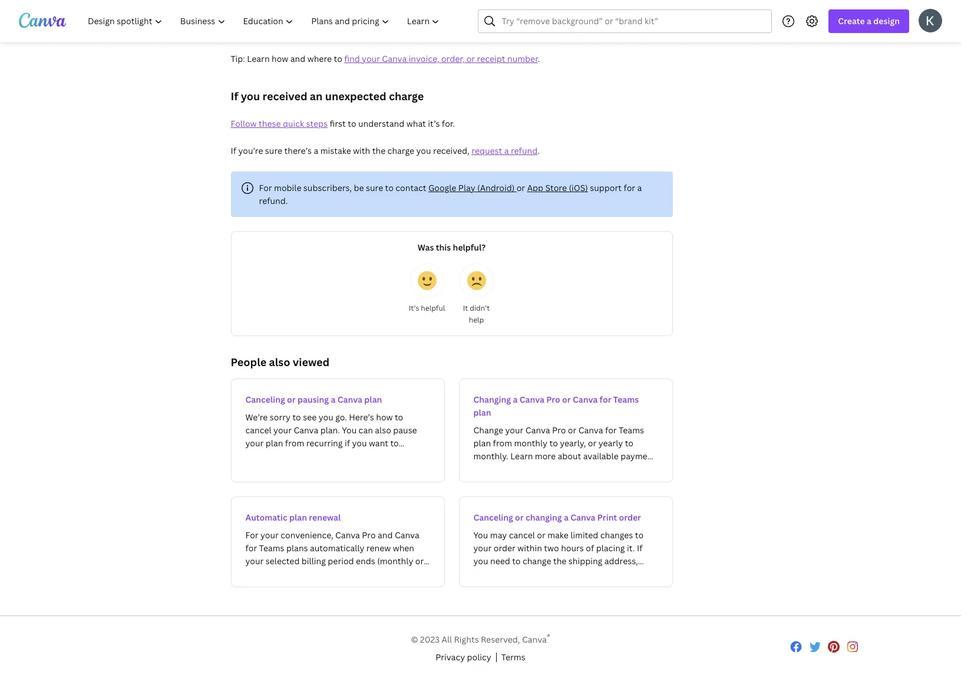 Task type: describe. For each thing, give the bounding box(es) containing it.
changing
[[474, 394, 511, 405]]

1 vertical spatial sure
[[366, 182, 383, 193]]

store
[[546, 182, 567, 193]]

0 vertical spatial you
[[241, 89, 260, 103]]

for mobile subscribers, be sure to contact google play (android) or app store (ios)
[[259, 182, 588, 193]]

terms link
[[502, 651, 526, 664]]

pausing
[[298, 394, 329, 405]]

0 vertical spatial sure
[[265, 145, 282, 156]]

or inside the changing a canva pro or canva for teams plan
[[562, 394, 571, 405]]

understand
[[358, 118, 405, 129]]

with
[[353, 145, 370, 156]]

automatic plan renewal link
[[231, 496, 445, 587]]

if you received an unexpected charge
[[231, 89, 424, 103]]

and
[[291, 53, 306, 64]]

pro
[[547, 394, 561, 405]]

didn't
[[470, 303, 490, 313]]

policy
[[467, 651, 492, 662]]

canceling or changing a canva print order link
[[459, 496, 673, 587]]

help
[[469, 315, 484, 325]]

it's
[[428, 118, 440, 129]]

for.
[[442, 118, 455, 129]]

subscribers,
[[304, 182, 352, 193]]

tip:
[[231, 53, 245, 64]]

if for if you're sure there's a mistake with the charge you received, request a refund .
[[231, 145, 236, 156]]

or left pausing
[[287, 394, 296, 405]]

refund.
[[259, 195, 288, 206]]

a inside the changing a canva pro or canva for teams plan
[[513, 394, 518, 405]]

google play (android) link
[[429, 182, 517, 193]]

you're
[[238, 145, 263, 156]]

plan inside the changing a canva pro or canva for teams plan
[[474, 407, 491, 418]]

follow these quick steps first to understand what it's for.
[[231, 118, 455, 129]]

automatic plan renewal
[[246, 512, 341, 523]]

canceling for canceling or changing a canva print order
[[474, 512, 513, 523]]

steps
[[306, 118, 328, 129]]

canva right pausing
[[338, 394, 363, 405]]

where
[[308, 53, 332, 64]]

canceling or changing a canva print order
[[474, 512, 641, 523]]

was
[[418, 242, 434, 253]]

for
[[259, 182, 272, 193]]

©
[[411, 634, 418, 645]]

changing
[[526, 512, 562, 523]]

invoice,
[[409, 53, 440, 64]]

it didn't help
[[463, 303, 490, 325]]

🙂 image
[[418, 271, 437, 290]]

canva right the 'pro'
[[573, 394, 598, 405]]

create a design button
[[829, 9, 910, 33]]

rights
[[454, 634, 479, 645]]

unexpected
[[325, 89, 387, 103]]

received,
[[433, 145, 470, 156]]

received
[[263, 89, 308, 103]]

order,
[[442, 53, 465, 64]]

reserved,
[[481, 634, 520, 645]]

or left app
[[517, 182, 525, 193]]

to for where
[[334, 53, 342, 64]]

support for a refund.
[[259, 182, 642, 206]]

1 horizontal spatial you
[[417, 145, 431, 156]]

or left changing
[[515, 512, 524, 523]]

print
[[598, 512, 617, 523]]

find your canva invoice, order, or receipt number link
[[344, 53, 538, 64]]

1 vertical spatial charge
[[388, 145, 415, 156]]

support
[[590, 182, 622, 193]]

. for number
[[538, 53, 540, 64]]

to for sure
[[385, 182, 394, 193]]

play
[[459, 182, 476, 193]]

😔 image
[[467, 271, 486, 290]]

was this helpful?
[[418, 242, 486, 253]]

be
[[354, 182, 364, 193]]

teams
[[614, 394, 639, 405]]

refund
[[511, 145, 538, 156]]

viewed
[[293, 355, 330, 369]]

(android)
[[478, 182, 515, 193]]

an
[[310, 89, 323, 103]]

®
[[547, 632, 550, 641]]

what
[[407, 118, 426, 129]]

Try "remove background" or "brand kit" search field
[[502, 10, 765, 32]]

if you're sure there's a mistake with the charge you received, request a refund .
[[231, 145, 540, 156]]

a inside dropdown button
[[867, 15, 872, 27]]



Task type: vqa. For each thing, say whether or not it's contained in the screenshot.
bottom sure
yes



Task type: locate. For each thing, give the bounding box(es) containing it.
privacy policy
[[436, 651, 492, 662]]

0 vertical spatial .
[[538, 53, 540, 64]]

mobile
[[274, 182, 302, 193]]

for inside support for a refund.
[[624, 182, 636, 193]]

1 vertical spatial if
[[231, 145, 236, 156]]

if
[[231, 89, 238, 103], [231, 145, 236, 156]]

if up follow
[[231, 89, 238, 103]]

for left teams
[[600, 394, 612, 405]]

sure right the you're
[[265, 145, 282, 156]]

canva
[[382, 53, 407, 64], [338, 394, 363, 405], [520, 394, 545, 405], [573, 394, 598, 405], [571, 512, 596, 523], [522, 634, 547, 645]]

1 vertical spatial to
[[348, 118, 356, 129]]

follow these quick steps link
[[231, 118, 328, 129]]

sure
[[265, 145, 282, 156], [366, 182, 383, 193]]

receipt
[[477, 53, 506, 64]]

tip: learn how and where to find your canva invoice, order, or receipt number .
[[231, 53, 540, 64]]

2 horizontal spatial plan
[[474, 407, 491, 418]]

top level navigation element
[[80, 9, 450, 33]]

order
[[619, 512, 641, 523]]

canceling or pausing a canva plan link
[[231, 379, 445, 482]]

all
[[442, 634, 452, 645]]

1 vertical spatial canceling
[[474, 512, 513, 523]]

helpful?
[[453, 242, 486, 253]]

it's
[[409, 303, 419, 313]]

it
[[463, 303, 468, 313]]

this
[[436, 242, 451, 253]]

. up app
[[538, 145, 540, 156]]

(ios)
[[569, 182, 588, 193]]

2023
[[420, 634, 440, 645]]

changing a canva pro or canva for teams plan link
[[459, 379, 673, 482]]

contact
[[396, 182, 427, 193]]

canceling down the also
[[246, 394, 285, 405]]

design
[[874, 15, 900, 27]]

to left find
[[334, 53, 342, 64]]

terms
[[502, 651, 526, 662]]

you up follow
[[241, 89, 260, 103]]

create a design
[[839, 15, 900, 27]]

if for if you received an unexpected charge
[[231, 89, 238, 103]]

1 . from the top
[[538, 53, 540, 64]]

canceling
[[246, 394, 285, 405], [474, 512, 513, 523]]

2 vertical spatial to
[[385, 182, 394, 193]]

0 vertical spatial to
[[334, 53, 342, 64]]

learn
[[247, 53, 270, 64]]

1 horizontal spatial plan
[[365, 394, 382, 405]]

there's
[[284, 145, 312, 156]]

to left contact
[[385, 182, 394, 193]]

if left the you're
[[231, 145, 236, 156]]

or right order,
[[467, 53, 475, 64]]

kendall parks image
[[919, 9, 943, 32]]

0 vertical spatial if
[[231, 89, 238, 103]]

how
[[272, 53, 288, 64]]

the
[[372, 145, 386, 156]]

changing a canva pro or canva for teams plan
[[474, 394, 639, 418]]

0 horizontal spatial plan
[[289, 512, 307, 523]]

0 vertical spatial canceling
[[246, 394, 285, 405]]

a inside support for a refund.
[[638, 182, 642, 193]]

2 if from the top
[[231, 145, 236, 156]]

also
[[269, 355, 290, 369]]

canceling left changing
[[474, 512, 513, 523]]

. right receipt
[[538, 53, 540, 64]]

to for first
[[348, 118, 356, 129]]

0 horizontal spatial you
[[241, 89, 260, 103]]

request a refund button
[[472, 145, 538, 156]]

create
[[839, 15, 865, 27]]

plan
[[365, 394, 382, 405], [474, 407, 491, 418], [289, 512, 307, 523]]

for right support
[[624, 182, 636, 193]]

privacy policy link
[[436, 651, 492, 664]]

0 horizontal spatial for
[[600, 394, 612, 405]]

google
[[429, 182, 457, 193]]

charge up what
[[389, 89, 424, 103]]

privacy
[[436, 651, 465, 662]]

canva left the 'pro'
[[520, 394, 545, 405]]

canva right your
[[382, 53, 407, 64]]

first
[[330, 118, 346, 129]]

0 vertical spatial for
[[624, 182, 636, 193]]

sure right be
[[366, 182, 383, 193]]

canceling for canceling or pausing a canva plan
[[246, 394, 285, 405]]

request
[[472, 145, 502, 156]]

a
[[867, 15, 872, 27], [314, 145, 319, 156], [504, 145, 509, 156], [638, 182, 642, 193], [331, 394, 336, 405], [513, 394, 518, 405], [564, 512, 569, 523]]

1 horizontal spatial to
[[348, 118, 356, 129]]

automatic
[[246, 512, 288, 523]]

you
[[241, 89, 260, 103], [417, 145, 431, 156]]

helpful
[[421, 303, 445, 313]]

charge right the
[[388, 145, 415, 156]]

canva inside "© 2023 all rights reserved, canva ®"
[[522, 634, 547, 645]]

.
[[538, 53, 540, 64], [538, 145, 540, 156]]

. for refund
[[538, 145, 540, 156]]

0 horizontal spatial sure
[[265, 145, 282, 156]]

© 2023 all rights reserved, canva ®
[[411, 632, 550, 645]]

canva up terms
[[522, 634, 547, 645]]

1 horizontal spatial for
[[624, 182, 636, 193]]

renewal
[[309, 512, 341, 523]]

plan inside 'link'
[[289, 512, 307, 523]]

for
[[624, 182, 636, 193], [600, 394, 612, 405]]

1 vertical spatial for
[[600, 394, 612, 405]]

2 . from the top
[[538, 145, 540, 156]]

0 horizontal spatial canceling
[[246, 394, 285, 405]]

app store (ios) link
[[527, 182, 588, 193]]

0 vertical spatial charge
[[389, 89, 424, 103]]

you left received, in the top left of the page
[[417, 145, 431, 156]]

1 horizontal spatial sure
[[366, 182, 383, 193]]

to right first
[[348, 118, 356, 129]]

1 vertical spatial .
[[538, 145, 540, 156]]

1 horizontal spatial canceling
[[474, 512, 513, 523]]

canceling or pausing a canva plan
[[246, 394, 382, 405]]

or
[[467, 53, 475, 64], [517, 182, 525, 193], [287, 394, 296, 405], [562, 394, 571, 405], [515, 512, 524, 523]]

1 vertical spatial you
[[417, 145, 431, 156]]

app
[[527, 182, 544, 193]]

it's helpful
[[409, 303, 445, 313]]

find
[[344, 53, 360, 64]]

to
[[334, 53, 342, 64], [348, 118, 356, 129], [385, 182, 394, 193]]

number
[[508, 53, 538, 64]]

quick
[[283, 118, 304, 129]]

people
[[231, 355, 267, 369]]

for inside the changing a canva pro or canva for teams plan
[[600, 394, 612, 405]]

0 horizontal spatial to
[[334, 53, 342, 64]]

0 vertical spatial plan
[[365, 394, 382, 405]]

follow
[[231, 118, 257, 129]]

canva left print
[[571, 512, 596, 523]]

or right the 'pro'
[[562, 394, 571, 405]]

your
[[362, 53, 380, 64]]

1 if from the top
[[231, 89, 238, 103]]

mistake
[[321, 145, 351, 156]]

2 horizontal spatial to
[[385, 182, 394, 193]]

1 vertical spatial plan
[[474, 407, 491, 418]]

people also viewed
[[231, 355, 330, 369]]

2 vertical spatial plan
[[289, 512, 307, 523]]

these
[[259, 118, 281, 129]]



